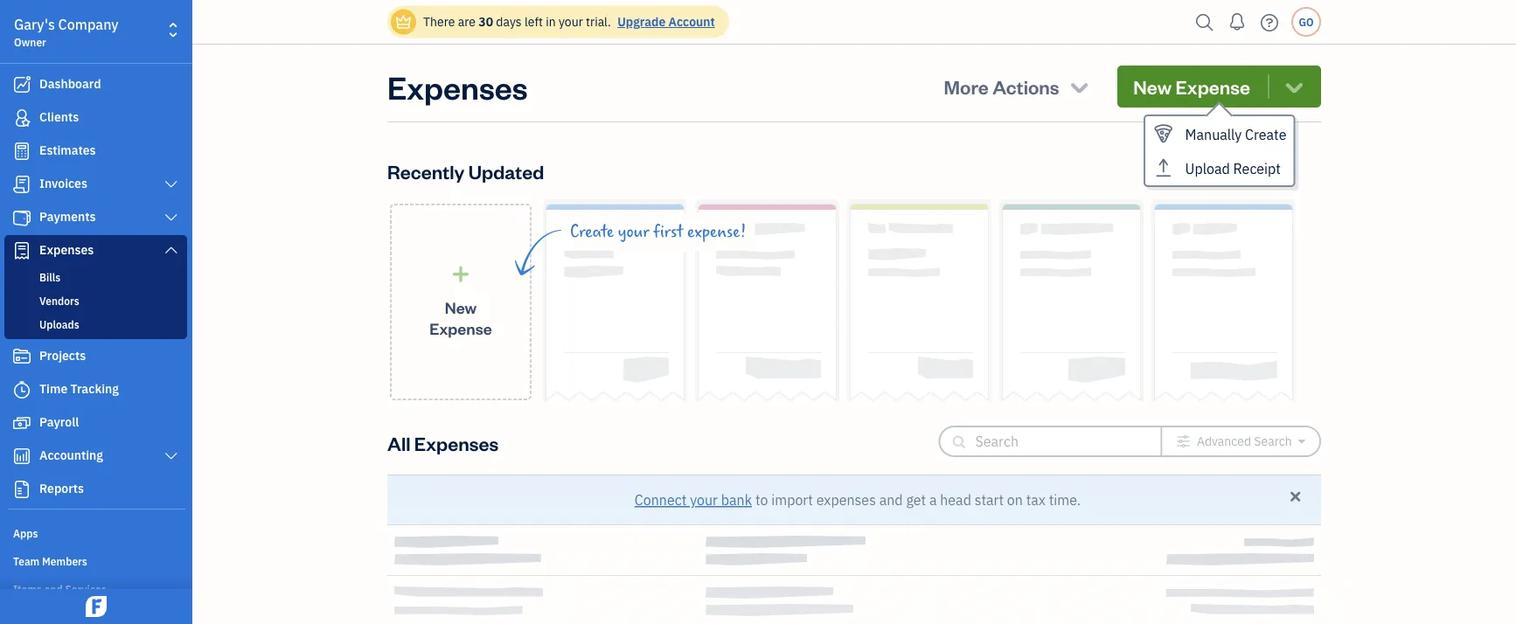 Task type: describe. For each thing, give the bounding box(es) containing it.
updated
[[468, 159, 544, 184]]

chart image
[[11, 448, 32, 465]]

vendors
[[39, 294, 79, 308]]

gary's company owner
[[14, 15, 119, 49]]

plus image
[[451, 265, 471, 283]]

chevron large down image for invoices
[[163, 178, 179, 192]]

new inside new expense button
[[1134, 74, 1172, 99]]

bills
[[39, 270, 61, 284]]

projects
[[39, 348, 86, 364]]

Search text field
[[976, 428, 1133, 456]]

apps
[[13, 526, 38, 540]]

uploads link
[[8, 314, 184, 335]]

chevron large down image for accounting
[[163, 450, 179, 464]]

clients link
[[4, 102, 187, 134]]

chevrondown image
[[1068, 74, 1092, 99]]

upgrade account link
[[614, 14, 715, 30]]

create inside manually create button
[[1245, 125, 1287, 143]]

your for connect your bank to import expenses and get a head start on tax time.
[[690, 491, 718, 509]]

payment image
[[11, 209, 32, 227]]

left
[[525, 14, 543, 30]]

account
[[669, 14, 715, 30]]

all expenses
[[387, 431, 499, 456]]

new expense button
[[1118, 66, 1321, 108]]

team members link
[[4, 547, 187, 574]]

connect your bank to import expenses and get a head start on tax time.
[[635, 491, 1081, 509]]

all
[[387, 431, 411, 456]]

notifications image
[[1224, 4, 1252, 39]]

expenses link
[[4, 235, 187, 267]]

more
[[944, 74, 989, 99]]

first
[[653, 222, 683, 241]]

your for create your first expense!
[[618, 222, 649, 241]]

team members
[[13, 554, 87, 568]]

connect your bank button
[[635, 490, 752, 511]]

go to help image
[[1256, 9, 1284, 35]]

are
[[458, 14, 476, 30]]

actions
[[993, 74, 1060, 99]]

to
[[756, 491, 768, 509]]

upload receipt
[[1186, 160, 1281, 178]]

estimates link
[[4, 136, 187, 167]]

time tracking
[[39, 381, 119, 397]]

reports
[[39, 481, 84, 497]]

payroll link
[[4, 408, 187, 439]]

trial.
[[586, 14, 611, 30]]

team
[[13, 554, 40, 568]]

there
[[423, 14, 455, 30]]

connect
[[635, 491, 687, 509]]

company
[[58, 15, 119, 34]]

uploads
[[39, 317, 79, 331]]

members
[[42, 554, 87, 568]]

bills link
[[8, 267, 184, 288]]

money image
[[11, 415, 32, 432]]

estimates
[[39, 142, 96, 158]]

owner
[[14, 35, 46, 49]]

invoice image
[[11, 176, 32, 193]]

recently
[[387, 159, 465, 184]]

crown image
[[394, 13, 413, 31]]

tracking
[[70, 381, 119, 397]]

import
[[772, 491, 813, 509]]

upload receipt button
[[1145, 151, 1294, 185]]

start
[[975, 491, 1004, 509]]

head
[[940, 491, 972, 509]]

manually create
[[1186, 125, 1287, 143]]

time tracking link
[[4, 374, 187, 406]]

items and services image
[[13, 582, 187, 596]]

chevron large down image for expenses
[[163, 243, 179, 257]]

manually
[[1186, 125, 1242, 143]]

get
[[906, 491, 926, 509]]

payments
[[39, 209, 96, 225]]

payroll
[[39, 414, 79, 430]]

there are 30 days left in your trial. upgrade account
[[423, 14, 715, 30]]



Task type: locate. For each thing, give the bounding box(es) containing it.
chevron large down image inside accounting link
[[163, 450, 179, 464]]

new expense down plus icon
[[430, 297, 492, 339]]

chevron large down image up bills "link"
[[163, 243, 179, 257]]

go button
[[1292, 7, 1321, 37]]

in
[[546, 14, 556, 30]]

2 chevron large down image from the top
[[163, 243, 179, 257]]

0 horizontal spatial expense
[[430, 318, 492, 339]]

expense inside new expense link
[[430, 318, 492, 339]]

1 vertical spatial expense
[[430, 318, 492, 339]]

2 chevron large down image from the top
[[163, 450, 179, 464]]

time.
[[1049, 491, 1081, 509]]

expenses inside 'link'
[[39, 242, 94, 258]]

1 horizontal spatial your
[[618, 222, 649, 241]]

2 vertical spatial expenses
[[414, 431, 499, 456]]

invoices
[[39, 175, 87, 192]]

vendors link
[[8, 290, 184, 311]]

your
[[559, 14, 583, 30], [618, 222, 649, 241], [690, 491, 718, 509]]

0 vertical spatial new
[[1134, 74, 1172, 99]]

search image
[[1191, 9, 1219, 35]]

chevron large down image
[[163, 178, 179, 192], [163, 450, 179, 464]]

new right chevrondown image
[[1134, 74, 1172, 99]]

1 vertical spatial expenses
[[39, 242, 94, 258]]

2 vertical spatial your
[[690, 491, 718, 509]]

expense inside new expense button
[[1176, 74, 1251, 99]]

receipt
[[1234, 160, 1281, 178]]

expense image
[[11, 242, 32, 260]]

a
[[930, 491, 937, 509]]

new expense inside button
[[1134, 74, 1251, 99]]

0 vertical spatial new expense
[[1134, 74, 1251, 99]]

create up receipt
[[1245, 125, 1287, 143]]

dashboard link
[[4, 69, 187, 101]]

client image
[[11, 109, 32, 127]]

projects link
[[4, 341, 187, 373]]

create
[[1245, 125, 1287, 143], [570, 222, 614, 241]]

0 vertical spatial chevron large down image
[[163, 211, 179, 225]]

chevron large down image down estimates link on the top
[[163, 178, 179, 192]]

create left first
[[570, 222, 614, 241]]

expenses right "all"
[[414, 431, 499, 456]]

chevrondown image
[[1282, 74, 1307, 99]]

invoices link
[[4, 169, 187, 200]]

0 vertical spatial expense
[[1176, 74, 1251, 99]]

0 horizontal spatial new
[[445, 297, 477, 318]]

chevron large down image for payments
[[163, 211, 179, 225]]

0 vertical spatial chevron large down image
[[163, 178, 179, 192]]

timer image
[[11, 381, 32, 399]]

expenses
[[817, 491, 876, 509]]

create your first expense!
[[570, 222, 746, 241]]

main element
[[0, 0, 236, 624]]

your right the in
[[559, 14, 583, 30]]

accounting link
[[4, 441, 187, 472]]

dashboard image
[[11, 76, 32, 94]]

your left first
[[618, 222, 649, 241]]

1 chevron large down image from the top
[[163, 178, 179, 192]]

0 horizontal spatial create
[[570, 222, 614, 241]]

project image
[[11, 348, 32, 366]]

on
[[1007, 491, 1023, 509]]

1 vertical spatial chevron large down image
[[163, 243, 179, 257]]

1 vertical spatial chevron large down image
[[163, 450, 179, 464]]

expenses down are
[[387, 66, 528, 107]]

clients
[[39, 109, 79, 125]]

chevron large down image inside expenses 'link'
[[163, 243, 179, 257]]

new expense link
[[390, 204, 532, 401]]

reports link
[[4, 474, 187, 506]]

gary's
[[14, 15, 55, 34]]

new down plus icon
[[445, 297, 477, 318]]

1 chevron large down image from the top
[[163, 211, 179, 225]]

expenses
[[387, 66, 528, 107], [39, 242, 94, 258], [414, 431, 499, 456]]

new
[[1134, 74, 1172, 99], [445, 297, 477, 318]]

manually create button
[[1145, 116, 1294, 151]]

bank
[[721, 491, 752, 509]]

1 horizontal spatial new
[[1134, 74, 1172, 99]]

0 horizontal spatial new expense
[[430, 297, 492, 339]]

report image
[[11, 481, 32, 499]]

0 vertical spatial create
[[1245, 125, 1287, 143]]

estimate image
[[11, 143, 32, 160]]

1 vertical spatial create
[[570, 222, 614, 241]]

chevron large down image inside payments 'link'
[[163, 211, 179, 225]]

recently updated
[[387, 159, 544, 184]]

more actions button
[[928, 66, 1108, 108]]

chevron large down image inside invoices "link"
[[163, 178, 179, 192]]

0 vertical spatial your
[[559, 14, 583, 30]]

upgrade
[[618, 14, 666, 30]]

chevron large down image up the reports link
[[163, 450, 179, 464]]

expense
[[1176, 74, 1251, 99], [430, 318, 492, 339]]

upload
[[1186, 160, 1230, 178]]

2 horizontal spatial your
[[690, 491, 718, 509]]

30
[[479, 14, 493, 30]]

0 vertical spatial expenses
[[387, 66, 528, 107]]

more actions
[[944, 74, 1060, 99]]

your left bank
[[690, 491, 718, 509]]

0 horizontal spatial your
[[559, 14, 583, 30]]

new inside new expense link
[[445, 297, 477, 318]]

expense up manually create button
[[1176, 74, 1251, 99]]

payments link
[[4, 202, 187, 234]]

expenses up bills
[[39, 242, 94, 258]]

chevron large down image up expenses 'link'
[[163, 211, 179, 225]]

1 horizontal spatial new expense
[[1134, 74, 1251, 99]]

1 horizontal spatial create
[[1245, 125, 1287, 143]]

new expense
[[1134, 74, 1251, 99], [430, 297, 492, 339]]

1 vertical spatial new expense
[[430, 297, 492, 339]]

dashboard
[[39, 76, 101, 92]]

expense down plus icon
[[430, 318, 492, 339]]

close image
[[1288, 489, 1304, 505]]

time
[[39, 381, 68, 397]]

apps link
[[4, 519, 187, 546]]

1 horizontal spatial expense
[[1176, 74, 1251, 99]]

new expense up manually
[[1134, 74, 1251, 99]]

new expense button
[[1118, 66, 1321, 108]]

1 vertical spatial your
[[618, 222, 649, 241]]

freshbooks image
[[82, 596, 110, 617]]

expense!
[[687, 222, 746, 241]]

go
[[1299, 15, 1314, 29]]

chevron large down image
[[163, 211, 179, 225], [163, 243, 179, 257]]

tax
[[1026, 491, 1046, 509]]

days
[[496, 14, 522, 30]]

1 vertical spatial new
[[445, 297, 477, 318]]

accounting
[[39, 447, 103, 464]]

and
[[880, 491, 903, 509]]



Task type: vqa. For each thing, say whether or not it's contained in the screenshot.
Let
no



